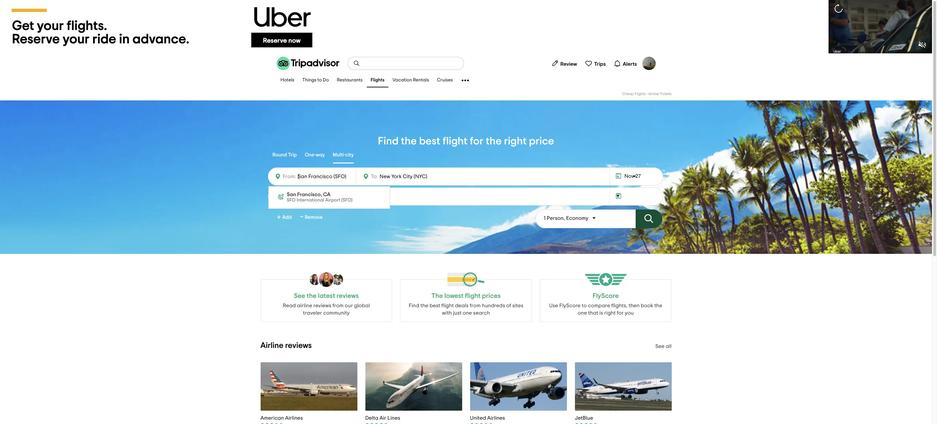 Task type: vqa. For each thing, say whether or not it's contained in the screenshot.
153
no



Task type: describe. For each thing, give the bounding box(es) containing it.
multi-
[[333, 152, 346, 157]]

american airlines
[[261, 416, 303, 421]]

1 horizontal spatial flyscore
[[593, 293, 619, 300]]

flights,
[[612, 303, 628, 309]]

read airline reviews from our global traveler community
[[283, 303, 370, 316]]

see the latest reviews
[[294, 293, 359, 300]]

jetblue link
[[575, 415, 626, 422]]

the lowest flight prices
[[432, 293, 501, 300]]

that
[[588, 311, 599, 316]]

restaurants
[[337, 78, 363, 83]]

one-
[[305, 152, 316, 157]]

traveler community
[[303, 311, 350, 316]]

To where? text field
[[358, 192, 416, 201]]

best for deals
[[430, 303, 441, 309]]

trips link
[[583, 57, 609, 70]]

with
[[442, 311, 452, 316]]

for
[[470, 136, 484, 147]]

flights link
[[367, 73, 389, 87]]

the for see the latest reviews
[[307, 293, 317, 300]]

united
[[470, 416, 486, 421]]

round
[[273, 152, 287, 157]]

the for find the best flight deals from hundreds of sites with just one search
[[421, 303, 429, 309]]

hotels link
[[277, 73, 298, 87]]

27
[[636, 174, 641, 179]]

airlines for american airlines
[[285, 416, 303, 421]]

,
[[564, 216, 565, 221]]

3.5 of 5 bubbles image
[[575, 423, 599, 424]]

delta
[[365, 416, 379, 421]]

airlines for united airlines
[[487, 416, 505, 421]]

our
[[345, 303, 353, 309]]

economy
[[566, 216, 589, 221]]

alerts link
[[611, 57, 640, 70]]

restaurants link
[[333, 73, 367, 87]]

lowest
[[445, 293, 464, 300]]

remove
[[305, 215, 323, 220]]

from inside find the best flight deals from hundreds of sites with just one search
[[470, 303, 481, 309]]

best for for
[[419, 136, 440, 147]]

one
[[578, 311, 587, 316]]

the
[[432, 293, 443, 300]]

to inside "use flyscore to compare flights, then book the one that is right for you"
[[582, 303, 587, 309]]

multi-city link
[[333, 148, 354, 164]]

tickets
[[660, 92, 672, 96]]

sites
[[513, 303, 524, 309]]

to:
[[371, 174, 378, 179]]

way
[[316, 152, 325, 157]]

review
[[561, 61, 577, 67]]

2 horizontal spatial reviews
[[337, 293, 359, 300]]

alerts
[[623, 61, 637, 67]]

+
[[277, 213, 281, 222]]

one-way
[[305, 152, 325, 157]]

3 of 5 bubbles image for united
[[470, 423, 494, 424]]

0 horizontal spatial airline
[[261, 342, 284, 350]]

global
[[354, 303, 370, 309]]

nov
[[625, 174, 634, 179]]

add
[[282, 215, 292, 220]]

round trip
[[273, 152, 297, 157]]

find the best flight for the right price
[[378, 136, 554, 147]]

latest
[[318, 293, 335, 300]]

from inside read airline reviews from our global traveler community
[[333, 303, 344, 309]]

price
[[529, 136, 554, 147]]

1 horizontal spatial flights
[[635, 92, 646, 96]]

air
[[380, 416, 386, 421]]

one-way link
[[305, 148, 325, 164]]

international
[[297, 198, 324, 203]]

francisco,
[[297, 192, 322, 197]]

jetblue
[[575, 416, 593, 421]]

united airlines
[[470, 416, 505, 421]]

airline
[[297, 303, 312, 309]]

tripadvisor image
[[277, 57, 339, 70]]

round trip link
[[273, 148, 297, 164]]

0 vertical spatial right
[[504, 136, 527, 147]]

profile picture image
[[643, 57, 656, 70]]

lines
[[388, 416, 400, 421]]

see for see the latest reviews
[[294, 293, 305, 300]]

see for see all
[[656, 344, 665, 349]]

sfo
[[287, 198, 296, 203]]

flyscore inside "use flyscore to compare flights, then book the one that is right for you"
[[560, 303, 581, 309]]

compare
[[588, 303, 611, 309]]

flight prices
[[465, 293, 501, 300]]

find the best flight deals from hundreds of sites with just one search
[[409, 303, 524, 316]]



Task type: locate. For each thing, give the bounding box(es) containing it.
1 horizontal spatial to
[[582, 303, 587, 309]]

the inside find the best flight deals from hundreds of sites with just one search
[[421, 303, 429, 309]]

0 vertical spatial flight
[[443, 136, 468, 147]]

0 vertical spatial best
[[419, 136, 440, 147]]

0 horizontal spatial flights
[[371, 78, 385, 83]]

+ add
[[277, 213, 292, 222]]

0 horizontal spatial right
[[504, 136, 527, 147]]

use
[[549, 303, 558, 309]]

airline reviews
[[261, 342, 312, 350]]

san
[[287, 192, 296, 197]]

flights left vacation
[[371, 78, 385, 83]]

things to do
[[302, 78, 329, 83]]

cheap
[[623, 92, 634, 96]]

flight up with
[[442, 303, 454, 309]]

ca
[[323, 192, 331, 197]]

from up one search
[[470, 303, 481, 309]]

flight inside find the best flight deals from hundreds of sites with just one search
[[442, 303, 454, 309]]

0 horizontal spatial find
[[378, 136, 399, 147]]

None search field
[[348, 57, 464, 69]]

0 horizontal spatial 3 of 5 bubbles image
[[261, 423, 284, 424]]

hundreds
[[482, 303, 505, 309]]

0 vertical spatial to
[[318, 78, 322, 83]]

0 horizontal spatial flyscore
[[560, 303, 581, 309]]

2 airlines from the left
[[487, 416, 505, 421]]

person
[[547, 216, 564, 221]]

0 horizontal spatial reviews
[[285, 342, 312, 350]]

all
[[666, 344, 672, 349]]

flights
[[371, 78, 385, 83], [635, 92, 646, 96]]

1 vertical spatial see
[[656, 344, 665, 349]]

book
[[641, 303, 654, 309]]

To where? text field
[[378, 172, 440, 181]]

do
[[323, 78, 329, 83]]

3 of 5 bubbles image for american
[[261, 423, 284, 424]]

is
[[600, 311, 603, 316]]

search image
[[353, 60, 360, 67]]

trip
[[288, 152, 297, 157]]

cruises
[[437, 78, 453, 83]]

find for find the best flight for the right price
[[378, 136, 399, 147]]

flight for deals
[[442, 303, 454, 309]]

the inside "use flyscore to compare flights, then book the one that is right for you"
[[655, 303, 663, 309]]

vacation rentals
[[393, 78, 429, 83]]

0 horizontal spatial airlines
[[285, 416, 303, 421]]

1 vertical spatial to
[[582, 303, 587, 309]]

1 vertical spatial reviews
[[314, 303, 332, 309]]

3 of 5 bubbles image down american
[[261, 423, 284, 424]]

1 vertical spatial airline
[[261, 342, 284, 350]]

0 horizontal spatial to
[[318, 78, 322, 83]]

cheap flights - airline tickets
[[623, 92, 672, 96]]

1 horizontal spatial 3 of 5 bubbles image
[[470, 423, 494, 424]]

1 vertical spatial flights
[[635, 92, 646, 96]]

hotels
[[281, 78, 294, 83]]

flights right cheap
[[635, 92, 646, 96]]

2 3 of 5 bubbles image from the left
[[470, 423, 494, 424]]

- remove
[[300, 212, 323, 222]]

1 horizontal spatial -
[[647, 92, 648, 96]]

to
[[318, 78, 322, 83], [582, 303, 587, 309]]

airline reviews link
[[261, 342, 312, 350]]

right right is
[[605, 311, 616, 316]]

1 horizontal spatial airlines
[[487, 416, 505, 421]]

1 vertical spatial find
[[409, 303, 419, 309]]

for you
[[617, 311, 634, 316]]

the for find the best flight for the right price
[[401, 136, 417, 147]]

0 horizontal spatial see
[[294, 293, 305, 300]]

flight
[[443, 136, 468, 147], [442, 303, 454, 309]]

1 vertical spatial flyscore
[[560, 303, 581, 309]]

0 horizontal spatial from
[[333, 303, 344, 309]]

san francisco, ca sfo international airport (sfo)
[[287, 192, 353, 203]]

- left tickets
[[647, 92, 648, 96]]

delta air lines link
[[365, 415, 415, 422]]

trips
[[594, 61, 606, 67]]

airlines right american
[[285, 416, 303, 421]]

deals
[[455, 303, 469, 309]]

read
[[283, 303, 296, 309]]

3 of 5 bubbles image
[[261, 423, 284, 424], [470, 423, 494, 424]]

1 airlines from the left
[[285, 416, 303, 421]]

(sfo)
[[342, 198, 353, 203]]

1 from from the left
[[333, 303, 344, 309]]

then
[[629, 303, 640, 309]]

best
[[419, 136, 440, 147], [430, 303, 441, 309]]

find
[[378, 136, 399, 147], [409, 303, 419, 309]]

-
[[647, 92, 648, 96], [300, 212, 303, 222]]

see all link
[[656, 344, 672, 349]]

to up one
[[582, 303, 587, 309]]

From where? text field
[[296, 172, 352, 181]]

from:
[[283, 174, 296, 179]]

vacation
[[393, 78, 412, 83]]

cruises link
[[433, 73, 457, 87]]

0 vertical spatial flights
[[371, 78, 385, 83]]

2 vertical spatial reviews
[[285, 342, 312, 350]]

right left price
[[504, 136, 527, 147]]

4 of 5 bubbles image
[[365, 423, 389, 424]]

1 horizontal spatial right
[[605, 311, 616, 316]]

1 horizontal spatial airline
[[649, 92, 659, 96]]

advertisement region
[[0, 0, 933, 53]]

american airlines link
[[261, 415, 311, 422]]

one search
[[463, 311, 490, 316]]

1 vertical spatial right
[[605, 311, 616, 316]]

multi-city
[[333, 152, 354, 157]]

flight left for
[[443, 136, 468, 147]]

from left our
[[333, 303, 344, 309]]

flights inside "link"
[[371, 78, 385, 83]]

0 vertical spatial reviews
[[337, 293, 359, 300]]

1 horizontal spatial see
[[656, 344, 665, 349]]

united airlines link
[[470, 415, 522, 422]]

reviews inside read airline reviews from our global traveler community
[[314, 303, 332, 309]]

city
[[345, 152, 354, 157]]

1 person , economy
[[544, 216, 589, 221]]

0 vertical spatial flyscore
[[593, 293, 619, 300]]

review link
[[549, 57, 580, 70]]

delta air lines
[[365, 416, 400, 421]]

- left "remove"
[[300, 212, 303, 222]]

flyscore up one
[[560, 303, 581, 309]]

flight for for
[[443, 136, 468, 147]]

flyscore
[[593, 293, 619, 300], [560, 303, 581, 309]]

1 horizontal spatial find
[[409, 303, 419, 309]]

0 vertical spatial -
[[647, 92, 648, 96]]

find for find the best flight deals from hundreds of sites with just one search
[[409, 303, 419, 309]]

1 horizontal spatial reviews
[[314, 303, 332, 309]]

flyscore up compare
[[593, 293, 619, 300]]

find inside find the best flight deals from hundreds of sites with just one search
[[409, 303, 419, 309]]

airlines right united
[[487, 416, 505, 421]]

see up the airline
[[294, 293, 305, 300]]

of
[[506, 303, 511, 309]]

best inside find the best flight deals from hundreds of sites with just one search
[[430, 303, 441, 309]]

airport
[[325, 198, 340, 203]]

vacation rentals link
[[389, 73, 433, 87]]

1 vertical spatial -
[[300, 212, 303, 222]]

From where? text field
[[281, 192, 340, 201]]

rentals
[[413, 78, 429, 83]]

0 horizontal spatial -
[[300, 212, 303, 222]]

2 from from the left
[[470, 303, 481, 309]]

0 vertical spatial see
[[294, 293, 305, 300]]

american
[[261, 416, 284, 421]]

airlines
[[285, 416, 303, 421], [487, 416, 505, 421]]

use flyscore to compare flights, then book the one that is right for you
[[549, 303, 663, 316]]

to left 'do'
[[318, 78, 322, 83]]

0 vertical spatial airline
[[649, 92, 659, 96]]

right
[[504, 136, 527, 147], [605, 311, 616, 316]]

right inside "use flyscore to compare flights, then book the one that is right for you"
[[605, 311, 616, 316]]

nov 27
[[625, 174, 641, 179]]

0 vertical spatial find
[[378, 136, 399, 147]]

3 of 5 bubbles image down united
[[470, 423, 494, 424]]

1 horizontal spatial from
[[470, 303, 481, 309]]

see left all
[[656, 344, 665, 349]]

1 3 of 5 bubbles image from the left
[[261, 423, 284, 424]]

reviews
[[337, 293, 359, 300], [314, 303, 332, 309], [285, 342, 312, 350]]

1
[[544, 216, 546, 221]]

1 vertical spatial best
[[430, 303, 441, 309]]

just
[[453, 311, 462, 316]]

the
[[401, 136, 417, 147], [486, 136, 502, 147], [307, 293, 317, 300], [421, 303, 429, 309], [655, 303, 663, 309]]

see all
[[656, 344, 672, 349]]

1 vertical spatial flight
[[442, 303, 454, 309]]



